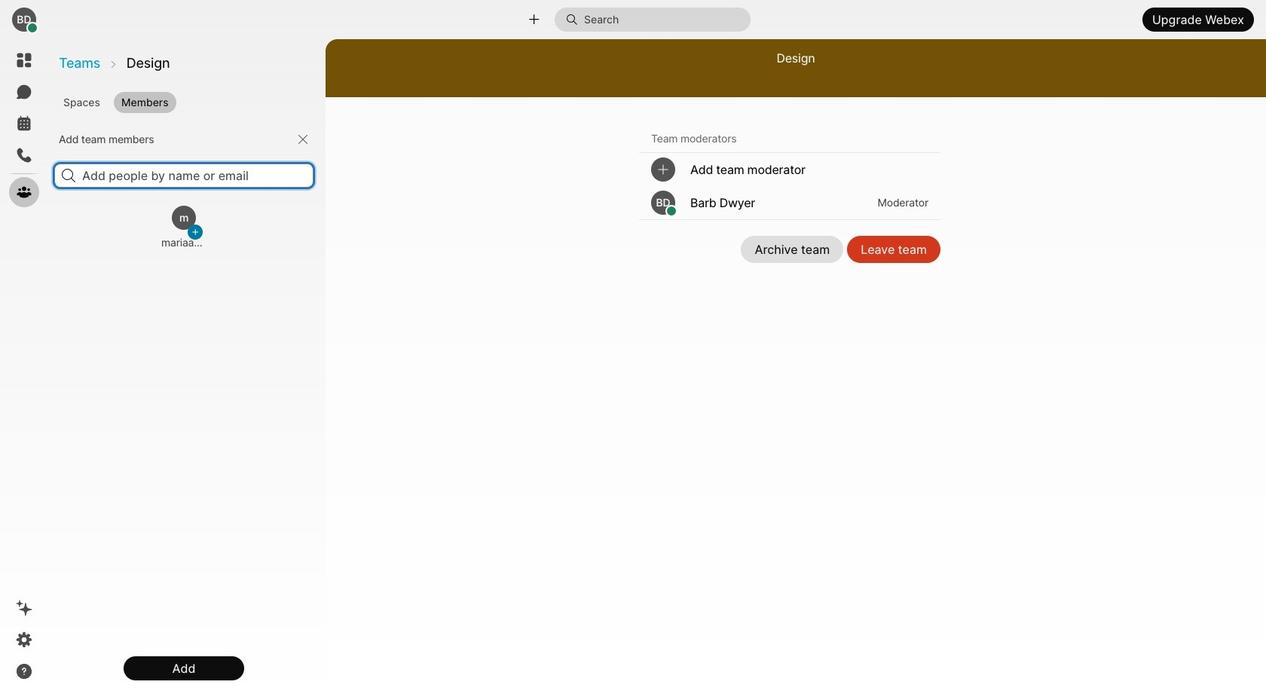 Task type: describe. For each thing, give the bounding box(es) containing it.
add team moderator list item
[[639, 153, 941, 186]]

plus_8 image
[[192, 229, 198, 235]]

webex tab list
[[9, 45, 39, 207]]

team moderators list
[[639, 153, 941, 220]]



Task type: vqa. For each thing, say whether or not it's contained in the screenshot.
Describe the team Text Field
no



Task type: locate. For each thing, give the bounding box(es) containing it.
list item
[[48, 125, 320, 154]]

search_18 image
[[62, 169, 75, 183]]

close add team members section image
[[297, 133, 309, 145]]

navigation
[[0, 39, 48, 700]]

tab list
[[53, 86, 324, 115]]

barb dwyer list item
[[639, 186, 941, 219]]

Add people by name or email text field
[[54, 164, 314, 188]]



